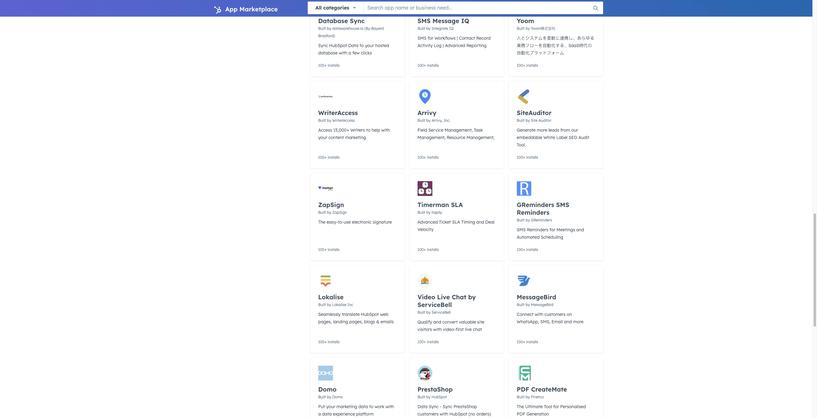Task type: vqa. For each thing, say whether or not it's contained in the screenshot.
menu at top right
no



Task type: locate. For each thing, give the bounding box(es) containing it.
sms left 'message'
[[418, 17, 431, 25]]

by left "pinetco"
[[526, 395, 530, 400]]

for up activity on the top right of the page
[[428, 35, 434, 41]]

installs down log
[[427, 63, 439, 68]]

pages,
[[318, 319, 332, 325], [350, 319, 363, 325]]

sms for reminders
[[517, 227, 526, 233]]

0 horizontal spatial advanced
[[418, 220, 438, 225]]

0 vertical spatial data
[[348, 43, 359, 48]]

contact
[[459, 35, 475, 41]]

0 horizontal spatial more
[[537, 127, 548, 133]]

2 vertical spatial your
[[326, 404, 335, 410]]

advanced
[[445, 43, 466, 48], [418, 220, 438, 225]]

by inside pdf createmate built by pinetco
[[526, 395, 530, 400]]

servicebell
[[418, 301, 452, 309], [432, 310, 451, 315]]

1 horizontal spatial customers
[[545, 312, 566, 317]]

with inside the connect with customers on whatsapp, sms, email and more
[[535, 312, 544, 317]]

100 + installs for messagebird
[[517, 340, 538, 345]]

built inside pdf createmate built by pinetco
[[517, 395, 525, 400]]

all categories
[[316, 5, 349, 11]]

hubspot inside sync hubspot data to your hosted database with a few clicks
[[329, 43, 347, 48]]

by inside writeraccess built by writeraccess
[[327, 118, 331, 123]]

the inside the ultimate tool for personalised pdf generation
[[517, 404, 524, 410]]

messagebird
[[517, 293, 557, 301], [531, 303, 554, 307]]

100 + installs for timerman sla
[[418, 248, 439, 252]]

1 vertical spatial writeraccess
[[332, 118, 355, 123]]

by inside messagebird built by messagebird
[[526, 303, 530, 307]]

writeraccess
[[318, 109, 358, 117], [332, 118, 355, 123]]

1 vertical spatial data
[[322, 412, 332, 417]]

domo
[[318, 386, 337, 394], [332, 395, 343, 400]]

hubspot
[[329, 43, 347, 48], [361, 312, 379, 317], [432, 395, 447, 400], [450, 412, 468, 417]]

with up the sms,
[[535, 312, 544, 317]]

1 horizontal spatial data
[[418, 404, 428, 410]]

installs for messagebird
[[527, 340, 538, 345]]

0 vertical spatial pdf
[[517, 386, 530, 394]]

0 vertical spatial for
[[428, 35, 434, 41]]

by inside the 'yoom built by yoom株式会社'
[[526, 26, 530, 31]]

to up 'clicks'
[[360, 43, 364, 48]]

1 pdf from the top
[[517, 386, 530, 394]]

installs down automated
[[527, 248, 538, 252]]

0 vertical spatial iq
[[461, 17, 470, 25]]

installs down the 自動化プラットフォーム
[[527, 63, 538, 68]]

first
[[456, 327, 464, 333]]

scheduling
[[541, 235, 564, 240]]

0 vertical spatial customers
[[545, 312, 566, 317]]

message
[[433, 17, 460, 25]]

installs down whatsapp,
[[527, 340, 538, 345]]

few
[[353, 50, 360, 56]]

sync left -
[[429, 404, 439, 410]]

messagebird up 'connect'
[[517, 293, 557, 301]]

2 vertical spatial for
[[554, 404, 559, 410]]

data up few
[[348, 43, 359, 48]]

to left work
[[369, 404, 374, 410]]

2 vertical spatial to
[[369, 404, 374, 410]]

100 + installs down whatsapp,
[[517, 340, 538, 345]]

the for built
[[318, 220, 326, 225]]

your
[[365, 43, 374, 48], [318, 135, 327, 140], [326, 404, 335, 410]]

domo up marketing
[[332, 395, 343, 400]]

sms
[[418, 17, 431, 25], [418, 35, 427, 41], [556, 201, 570, 209], [517, 227, 526, 233]]

to for writeraccess
[[366, 127, 371, 133]]

100
[[318, 63, 325, 68], [418, 63, 424, 68], [517, 63, 523, 68], [318, 155, 325, 160], [418, 155, 424, 160], [517, 155, 523, 160], [318, 248, 325, 252], [418, 248, 424, 252], [517, 248, 523, 252], [318, 340, 325, 345], [418, 340, 424, 345], [517, 340, 523, 345]]

help
[[372, 127, 380, 133]]

by
[[327, 26, 331, 31], [427, 26, 431, 31], [526, 26, 530, 31], [327, 118, 331, 123], [427, 118, 431, 123], [526, 118, 530, 123], [327, 210, 331, 215], [427, 210, 431, 215], [526, 218, 530, 223], [469, 293, 476, 301], [327, 303, 331, 307], [526, 303, 530, 307], [427, 310, 431, 315], [327, 395, 331, 400], [427, 395, 431, 400], [526, 395, 530, 400]]

1 vertical spatial reminders
[[527, 227, 549, 233]]

| left contact
[[457, 35, 458, 41]]

by up the "seamlessly"
[[327, 303, 331, 307]]

|
[[457, 35, 458, 41], [443, 43, 444, 48]]

1 horizontal spatial pages,
[[350, 319, 363, 325]]

by up bradford)
[[327, 26, 331, 31]]

by inside prestashop built by hubspot
[[427, 395, 431, 400]]

more inside generate more leads from our embeddable white label seo audit tool.
[[537, 127, 548, 133]]

with
[[339, 50, 348, 56], [382, 127, 390, 133], [535, 312, 544, 317], [433, 327, 442, 333], [386, 404, 394, 410], [440, 412, 449, 417]]

reminders
[[517, 209, 550, 216], [527, 227, 549, 233]]

100 + installs for lokalise
[[318, 340, 340, 345]]

data
[[348, 43, 359, 48], [418, 404, 428, 410]]

signature
[[373, 220, 392, 225]]

100 for siteauditor
[[517, 155, 523, 160]]

sla right ticket
[[452, 220, 460, 225]]

to inside sync hubspot data to your hosted database with a few clicks
[[360, 43, 364, 48]]

installs down database
[[328, 63, 340, 68]]

1 vertical spatial for
[[550, 227, 556, 233]]

put your marketing data to work with a data experience platform
[[318, 404, 394, 417]]

2 pdf from the top
[[517, 412, 526, 417]]

audit
[[579, 135, 590, 140]]

1 horizontal spatial the
[[517, 404, 524, 410]]

1 vertical spatial greminders
[[531, 218, 552, 223]]

and left deal
[[477, 220, 484, 225]]

by up access
[[327, 118, 331, 123]]

installs down embeddable
[[527, 155, 538, 160]]

installs
[[328, 63, 340, 68], [427, 63, 439, 68], [527, 63, 538, 68], [328, 155, 340, 160], [427, 155, 439, 160], [527, 155, 538, 160], [328, 248, 340, 252], [427, 248, 439, 252], [527, 248, 538, 252], [328, 340, 340, 345], [427, 340, 439, 345], [527, 340, 538, 345]]

sync up database
[[318, 43, 328, 48]]

prestashop up (no
[[454, 404, 477, 410]]

to inside access 15,000+ writers to help with your content marketing.
[[366, 127, 371, 133]]

datawarehouse.io
[[332, 26, 364, 31]]

installs down velocity
[[427, 248, 439, 252]]

and right meetings
[[577, 227, 584, 233]]

100 + installs down activity on the top right of the page
[[418, 63, 439, 68]]

1 vertical spatial data
[[418, 404, 428, 410]]

your down access
[[318, 135, 327, 140]]

100 + installs for yoom
[[517, 63, 538, 68]]

100 + installs for writeraccess
[[318, 155, 340, 160]]

and inside sms reminders for meetings and automated scheduling
[[577, 227, 584, 233]]

a inside put your marketing data to work with a data experience platform
[[318, 412, 321, 417]]

+ for siteauditor
[[523, 155, 526, 160]]

with right help
[[382, 127, 390, 133]]

data up platform
[[359, 404, 368, 410]]

1 vertical spatial pdf
[[517, 412, 526, 417]]

0 vertical spatial prestashop
[[418, 386, 453, 394]]

by left "hapily"
[[427, 210, 431, 215]]

0 horizontal spatial a
[[318, 412, 321, 417]]

1 vertical spatial your
[[318, 135, 327, 140]]

installs for siteauditor
[[527, 155, 538, 160]]

hubspot up blogs
[[361, 312, 379, 317]]

data left -
[[418, 404, 428, 410]]

the left easy-
[[318, 220, 326, 225]]

sla up timing
[[451, 201, 463, 209]]

0 vertical spatial to
[[360, 43, 364, 48]]

pages, down the "seamlessly"
[[318, 319, 332, 325]]

installs down content
[[328, 155, 340, 160]]

to left help
[[366, 127, 371, 133]]

inc
[[348, 303, 353, 307]]

1 vertical spatial prestashop
[[454, 404, 477, 410]]

100 + installs down velocity
[[418, 248, 439, 252]]

1 vertical spatial domo
[[332, 395, 343, 400]]

0 vertical spatial your
[[365, 43, 374, 48]]

hubspot inside prestashop built by hubspot
[[432, 395, 447, 400]]

+ for timerman sla
[[424, 248, 426, 252]]

seamlessly translate hubspot web pages, landing pages, blogs & emails
[[318, 312, 394, 325]]

1 horizontal spatial data
[[359, 404, 368, 410]]

installs down easy-
[[328, 248, 340, 252]]

management, down service
[[418, 135, 446, 140]]

iq
[[461, 17, 470, 25], [449, 26, 454, 31]]

for inside sms reminders for meetings and automated scheduling
[[550, 227, 556, 233]]

work
[[375, 404, 385, 410]]

for right "tool" at the right bottom
[[554, 404, 559, 410]]

advanced up velocity
[[418, 220, 438, 225]]

2 pages, from the left
[[350, 319, 363, 325]]

email
[[552, 319, 563, 325]]

人とシステムを柔軟に連携し、あらゆる
[[517, 35, 595, 41]]

iq up contact
[[461, 17, 470, 25]]

customers down prestashop built by hubspot
[[418, 412, 439, 417]]

installs down landing in the bottom left of the page
[[328, 340, 340, 345]]

app marketplace
[[225, 5, 278, 13]]

installs for zapsign
[[328, 248, 340, 252]]

content
[[329, 135, 344, 140]]

1 horizontal spatial a
[[349, 50, 351, 56]]

by right the "chat"
[[469, 293, 476, 301]]

with right work
[[386, 404, 394, 410]]

your inside access 15,000+ writers to help with your content marketing.
[[318, 135, 327, 140]]

built inside video live chat by servicebell built by servicebell
[[418, 310, 426, 315]]

auditor
[[539, 118, 552, 123]]

1 horizontal spatial advanced
[[445, 43, 466, 48]]

lokalise left inc
[[332, 303, 347, 307]]

by up easy-
[[327, 210, 331, 215]]

1 vertical spatial messagebird
[[531, 303, 554, 307]]

0 horizontal spatial the
[[318, 220, 326, 225]]

0 vertical spatial a
[[349, 50, 351, 56]]

for inside sms for workflows | contact record activity log | advanced reporting
[[428, 35, 434, 41]]

1 vertical spatial to
[[366, 127, 371, 133]]

by up 'connect'
[[526, 303, 530, 307]]

0 vertical spatial servicebell
[[418, 301, 452, 309]]

100 + installs down automated
[[517, 248, 538, 252]]

arrivy built by arrivy, inc.
[[418, 109, 451, 123]]

embeddable
[[517, 135, 543, 140]]

qualify
[[418, 320, 432, 325]]

1 horizontal spatial prestashop
[[454, 404, 477, 410]]

1 vertical spatial customers
[[418, 412, 439, 417]]

pages, down translate
[[350, 319, 363, 325]]

built inside arrivy built by arrivy, inc.
[[418, 118, 426, 123]]

(no
[[469, 412, 476, 417]]

installs down visitors
[[427, 340, 439, 345]]

installs for database sync
[[328, 63, 340, 68]]

lokalise up the "seamlessly"
[[318, 293, 344, 301]]

by left integrate
[[427, 26, 431, 31]]

messagebird up the connect with customers on whatsapp, sms, email and more
[[531, 303, 554, 307]]

built inside writeraccess built by writeraccess
[[318, 118, 326, 123]]

emails
[[381, 319, 394, 325]]

+ for video live chat by servicebell
[[424, 340, 426, 345]]

by up data sync - sync prestashop customers with hubspot (no orders) on the right bottom of page
[[427, 395, 431, 400]]

0 vertical spatial reminders
[[517, 209, 550, 216]]

to-
[[338, 220, 344, 225]]

hubspot up database
[[329, 43, 347, 48]]

100 + installs down easy-
[[318, 248, 340, 252]]

landing
[[333, 319, 348, 325]]

by down arrivy
[[427, 118, 431, 123]]

with left few
[[339, 50, 348, 56]]

sms message iq built by integrate iq
[[418, 17, 470, 31]]

hapily
[[432, 210, 442, 215]]

1 vertical spatial a
[[318, 412, 321, 417]]

sla
[[451, 201, 463, 209], [452, 220, 460, 225]]

to
[[360, 43, 364, 48], [366, 127, 371, 133], [369, 404, 374, 410]]

the left ultimate
[[517, 404, 524, 410]]

0 horizontal spatial customers
[[418, 412, 439, 417]]

reminders inside greminders sms reminders built by greminders
[[517, 209, 550, 216]]

sms,
[[541, 319, 551, 325]]

and inside the connect with customers on whatsapp, sms, email and more
[[564, 319, 572, 325]]

pdf up ultimate
[[517, 386, 530, 394]]

installs down service
[[427, 155, 439, 160]]

by up put your marketing data to work with a data experience platform
[[327, 395, 331, 400]]

100 + installs for database sync
[[318, 63, 340, 68]]

+ for lokalise
[[325, 340, 327, 345]]

bradford)
[[318, 34, 335, 38]]

sms inside the sms message iq built by integrate iq
[[418, 17, 431, 25]]

100 + installs down the tool.
[[517, 155, 538, 160]]

data
[[359, 404, 368, 410], [322, 412, 332, 417]]

+ for zapsign
[[325, 248, 327, 252]]

0 vertical spatial data
[[359, 404, 368, 410]]

100 for messagebird
[[517, 340, 523, 345]]

sms reminders for meetings and automated scheduling
[[517, 227, 584, 240]]

sync up datawarehouse.io
[[350, 17, 365, 25]]

100 + installs down content
[[318, 155, 340, 160]]

greminders
[[517, 201, 555, 209], [531, 218, 552, 223]]

your right put
[[326, 404, 335, 410]]

by inside "siteauditor built by site auditor"
[[526, 118, 530, 123]]

lokalise
[[318, 293, 344, 301], [332, 303, 347, 307]]

messagebird inside messagebird built by messagebird
[[531, 303, 554, 307]]

0 vertical spatial the
[[318, 220, 326, 225]]

and down on
[[564, 319, 572, 325]]

100 for lokalise
[[318, 340, 325, 345]]

built inside the sms message iq built by integrate iq
[[418, 26, 426, 31]]

blogs
[[364, 319, 375, 325]]

hubspot left (no
[[450, 412, 468, 417]]

advanced inside sms for workflows | contact record activity log | advanced reporting
[[445, 43, 466, 48]]

1 horizontal spatial iq
[[461, 17, 470, 25]]

100 + installs down the 自動化プラットフォーム
[[517, 63, 538, 68]]

0 horizontal spatial pages,
[[318, 319, 332, 325]]

100 for sms message iq
[[418, 63, 424, 68]]

by left site
[[526, 118, 530, 123]]

customers inside the connect with customers on whatsapp, sms, email and more
[[545, 312, 566, 317]]

1 vertical spatial more
[[573, 319, 584, 325]]

customers
[[545, 312, 566, 317], [418, 412, 439, 417]]

data inside sync hubspot data to your hosted database with a few clicks
[[348, 43, 359, 48]]

0 vertical spatial more
[[537, 127, 548, 133]]

web
[[380, 312, 389, 317]]

by inside 'timerman sla built by hapily'
[[427, 210, 431, 215]]

timing
[[462, 220, 475, 225]]

zapsign up to-
[[332, 210, 347, 215]]

0 horizontal spatial |
[[443, 43, 444, 48]]

database
[[318, 17, 348, 25]]

label
[[557, 135, 568, 140]]

1 horizontal spatial more
[[573, 319, 584, 325]]

siteauditor
[[517, 109, 552, 117]]

sms up automated
[[517, 227, 526, 233]]

customers inside data sync - sync prestashop customers with hubspot (no orders)
[[418, 412, 439, 417]]

1 vertical spatial sla
[[452, 220, 460, 225]]

| right log
[[443, 43, 444, 48]]

use
[[344, 220, 351, 225]]

0 vertical spatial sla
[[451, 201, 463, 209]]

0 horizontal spatial iq
[[449, 26, 454, 31]]

0 vertical spatial advanced
[[445, 43, 466, 48]]

servicebell up convert
[[432, 310, 451, 315]]

prestashop up -
[[418, 386, 453, 394]]

1 vertical spatial advanced
[[418, 220, 438, 225]]

installs for lokalise
[[328, 340, 340, 345]]

by inside arrivy built by arrivy, inc.
[[427, 118, 431, 123]]

1 pages, from the left
[[318, 319, 332, 325]]

a down put
[[318, 412, 321, 417]]

iq down 'message'
[[449, 26, 454, 31]]

for up scheduling
[[550, 227, 556, 233]]

hubspot inside data sync - sync prestashop customers with hubspot (no orders)
[[450, 412, 468, 417]]

1 vertical spatial zapsign
[[332, 210, 347, 215]]

100 + installs for arrivy
[[418, 155, 439, 160]]

built inside greminders sms reminders built by greminders
[[517, 218, 525, 223]]

zapsign up easy-
[[318, 201, 344, 209]]

to for database sync
[[360, 43, 364, 48]]

zapsign built by zapsign
[[318, 201, 347, 215]]

with down -
[[440, 412, 449, 417]]

sms up meetings
[[556, 201, 570, 209]]

marketing
[[337, 404, 357, 410]]

your up 'clicks'
[[365, 43, 374, 48]]

more down auditor
[[537, 127, 548, 133]]

seo
[[569, 135, 578, 140]]

100 + installs down landing in the bottom left of the page
[[318, 340, 340, 345]]

bayard
[[371, 26, 384, 31]]

0 horizontal spatial data
[[322, 412, 332, 417]]

domo up put
[[318, 386, 337, 394]]

from
[[561, 127, 570, 133]]

and
[[477, 220, 484, 225], [577, 227, 584, 233], [564, 319, 572, 325], [434, 320, 441, 325]]

hubspot inside seamlessly translate hubspot web pages, landing pages, blogs & emails
[[361, 312, 379, 317]]

and right qualify
[[434, 320, 441, 325]]

record
[[477, 35, 491, 41]]

more right email
[[573, 319, 584, 325]]

sms up activity on the top right of the page
[[418, 35, 427, 41]]

100 for zapsign
[[318, 248, 325, 252]]

hubspot up -
[[432, 395, 447, 400]]

advanced down workflows
[[445, 43, 466, 48]]

your inside sync hubspot data to your hosted database with a few clicks
[[365, 43, 374, 48]]

sms inside sms for workflows | contact record activity log | advanced reporting
[[418, 35, 427, 41]]

1 horizontal spatial |
[[457, 35, 458, 41]]

access
[[318, 127, 332, 133]]

100 + installs for siteauditor
[[517, 155, 538, 160]]

100 for writeraccess
[[318, 155, 325, 160]]

1 vertical spatial the
[[517, 404, 524, 410]]

0 horizontal spatial data
[[348, 43, 359, 48]]

white
[[544, 135, 556, 140]]

sms inside sms reminders for meetings and automated scheduling
[[517, 227, 526, 233]]

servicebell up qualify
[[418, 301, 452, 309]]

0 horizontal spatial prestashop
[[418, 386, 453, 394]]



Task type: describe. For each thing, give the bounding box(es) containing it.
resource
[[447, 135, 466, 140]]

+ for writeraccess
[[325, 155, 327, 160]]

workflows
[[435, 35, 456, 41]]

site
[[477, 320, 485, 325]]

0 vertical spatial domo
[[318, 386, 337, 394]]

reporting
[[467, 43, 487, 48]]

with inside data sync - sync prestashop customers with hubspot (no orders)
[[440, 412, 449, 417]]

by inside the sms message iq built by integrate iq
[[427, 26, 431, 31]]

advanced inside advanced ticket sla timing and deal velocity
[[418, 220, 438, 225]]

whatsapp,
[[517, 319, 539, 325]]

arrivy
[[418, 109, 437, 117]]

100 for video live chat by servicebell
[[418, 340, 424, 345]]

leads
[[549, 127, 560, 133]]

experience
[[333, 412, 355, 417]]

hosted
[[375, 43, 389, 48]]

+ for greminders sms reminders
[[523, 248, 526, 252]]

by inside domo built by domo
[[327, 395, 331, 400]]

&
[[377, 319, 380, 325]]

management, up resource
[[445, 127, 473, 133]]

built inside lokalise built by lokalise inc
[[318, 303, 326, 307]]

marketplace
[[240, 5, 278, 13]]

connect with customers on whatsapp, sms, email and more
[[517, 312, 584, 325]]

video live chat by servicebell built by servicebell
[[418, 293, 476, 315]]

orders)
[[477, 412, 491, 417]]

by up qualify
[[427, 310, 431, 315]]

sms for message
[[418, 17, 431, 25]]

automated
[[517, 235, 540, 240]]

sync right -
[[443, 404, 453, 410]]

ultimate
[[526, 404, 543, 410]]

platform
[[356, 412, 374, 417]]

built inside the 'yoom built by yoom株式会社'
[[517, 26, 525, 31]]

pdf inside pdf createmate built by pinetco
[[517, 386, 530, 394]]

generate
[[517, 127, 536, 133]]

(by
[[365, 26, 370, 31]]

業務フローを自動化する、saas時代の
[[517, 43, 592, 48]]

the ultimate tool for personalised pdf generation
[[517, 404, 586, 417]]

-
[[440, 404, 442, 410]]

by inside zapsign built by zapsign
[[327, 210, 331, 215]]

service
[[429, 127, 444, 133]]

0 vertical spatial |
[[457, 35, 458, 41]]

100 + installs for greminders sms reminders
[[517, 248, 538, 252]]

by inside lokalise built by lokalise inc
[[327, 303, 331, 307]]

+ for arrivy
[[424, 155, 426, 160]]

+ for messagebird
[[523, 340, 526, 345]]

writers
[[351, 127, 365, 133]]

database
[[318, 50, 338, 56]]

database sync built by datawarehouse.io (by bayard bradford)
[[318, 17, 384, 38]]

with inside qualify and convert valuable site visitors with video-first live chat
[[433, 327, 442, 333]]

translate
[[342, 312, 360, 317]]

100 + installs for sms message iq
[[418, 63, 439, 68]]

built inside 'timerman sla built by hapily'
[[418, 210, 426, 215]]

timerman sla built by hapily
[[418, 201, 463, 215]]

+ for database sync
[[325, 63, 327, 68]]

installs for yoom
[[527, 63, 538, 68]]

greminders sms reminders built by greminders
[[517, 201, 570, 223]]

installs for timerman sla
[[427, 248, 439, 252]]

visitors
[[418, 327, 432, 333]]

prestashop inside data sync - sync prestashop customers with hubspot (no orders)
[[454, 404, 477, 410]]

100 for timerman sla
[[418, 248, 424, 252]]

and inside qualify and convert valuable site visitors with video-first live chat
[[434, 320, 441, 325]]

seamlessly
[[318, 312, 341, 317]]

sms for for
[[418, 35, 427, 41]]

0 vertical spatial greminders
[[517, 201, 555, 209]]

task
[[474, 127, 483, 133]]

writeraccess built by writeraccess
[[318, 109, 358, 123]]

sms for workflows | contact record activity log | advanced reporting
[[418, 35, 491, 48]]

0 vertical spatial lokalise
[[318, 293, 344, 301]]

more inside the connect with customers on whatsapp, sms, email and more
[[573, 319, 584, 325]]

advanced ticket sla timing and deal velocity
[[418, 220, 495, 232]]

built inside messagebird built by messagebird
[[517, 303, 525, 307]]

built inside domo built by domo
[[318, 395, 326, 400]]

with inside put your marketing data to work with a data experience platform
[[386, 404, 394, 410]]

100 for greminders sms reminders
[[517, 248, 523, 252]]

live
[[437, 293, 450, 301]]

valuable
[[459, 320, 476, 325]]

createmate
[[532, 386, 567, 394]]

live
[[465, 327, 472, 333]]

on
[[567, 312, 572, 317]]

1 vertical spatial servicebell
[[432, 310, 451, 315]]

yoom
[[517, 17, 534, 25]]

connect
[[517, 312, 534, 317]]

pdf inside the ultimate tool for personalised pdf generation
[[517, 412, 526, 417]]

built inside zapsign built by zapsign
[[318, 210, 326, 215]]

15,000+
[[334, 127, 349, 133]]

your inside put your marketing data to work with a data experience platform
[[326, 404, 335, 410]]

by inside database sync built by datawarehouse.io (by bayard bradford)
[[327, 26, 331, 31]]

0 vertical spatial zapsign
[[318, 201, 344, 209]]

installs for sms message iq
[[427, 63, 439, 68]]

pinetco
[[531, 395, 544, 400]]

+ for yoom
[[523, 63, 526, 68]]

1 vertical spatial iq
[[449, 26, 454, 31]]

convert
[[443, 320, 458, 325]]

ticket
[[439, 220, 451, 225]]

installs for greminders sms reminders
[[527, 248, 538, 252]]

with inside sync hubspot data to your hosted database with a few clicks
[[339, 50, 348, 56]]

by inside greminders sms reminders built by greminders
[[526, 218, 530, 223]]

writeraccess inside writeraccess built by writeraccess
[[332, 118, 355, 123]]

to inside put your marketing data to work with a data experience platform
[[369, 404, 374, 410]]

+ for sms message iq
[[424, 63, 426, 68]]

100 for yoom
[[517, 63, 523, 68]]

deal
[[486, 220, 495, 225]]

inc.
[[444, 118, 451, 123]]

自動化プラットフォーム
[[517, 50, 565, 56]]

built inside prestashop built by hubspot
[[418, 395, 426, 400]]

put
[[318, 404, 325, 410]]

electronic
[[352, 220, 372, 225]]

our
[[572, 127, 578, 133]]

sms inside greminders sms reminders built by greminders
[[556, 201, 570, 209]]

domo built by domo
[[318, 386, 343, 400]]

yoom built by yoom株式会社
[[517, 17, 556, 31]]

data inside data sync - sync prestashop customers with hubspot (no orders)
[[418, 404, 428, 410]]

0 vertical spatial messagebird
[[517, 293, 557, 301]]

site
[[531, 118, 538, 123]]

all categories button
[[308, 2, 364, 14]]

marketing.
[[345, 135, 367, 140]]

a inside sync hubspot data to your hosted database with a few clicks
[[349, 50, 351, 56]]

easy-
[[327, 220, 338, 225]]

0 vertical spatial writeraccess
[[318, 109, 358, 117]]

sync inside sync hubspot data to your hosted database with a few clicks
[[318, 43, 328, 48]]

velocity
[[418, 227, 434, 232]]

lokalise built by lokalise inc
[[318, 293, 353, 307]]

built inside database sync built by datawarehouse.io (by bayard bradford)
[[318, 26, 326, 31]]

100 + installs for zapsign
[[318, 248, 340, 252]]

activity
[[418, 43, 433, 48]]

management, down task
[[467, 135, 495, 140]]

and inside advanced ticket sla timing and deal velocity
[[477, 220, 484, 225]]

all
[[316, 5, 322, 11]]

with inside access 15,000+ writers to help with your content marketing.
[[382, 127, 390, 133]]

access 15,000+ writers to help with your content marketing.
[[318, 127, 390, 140]]

video-
[[443, 327, 456, 333]]

field
[[418, 127, 427, 133]]

yoom株式会社
[[531, 26, 556, 31]]

video
[[418, 293, 436, 301]]

100 for arrivy
[[418, 155, 424, 160]]

100 for database sync
[[318, 63, 325, 68]]

the for createmate
[[517, 404, 524, 410]]

data sync - sync prestashop customers with hubspot (no orders)
[[418, 404, 491, 417]]

reminders inside sms reminders for meetings and automated scheduling
[[527, 227, 549, 233]]

1 vertical spatial |
[[443, 43, 444, 48]]

meetings
[[557, 227, 575, 233]]

1 vertical spatial lokalise
[[332, 303, 347, 307]]

pdf createmate built by pinetco
[[517, 386, 567, 400]]

built inside "siteauditor built by site auditor"
[[517, 118, 525, 123]]

messagebird built by messagebird
[[517, 293, 557, 307]]

tool
[[544, 404, 552, 410]]

installs for video live chat by servicebell
[[427, 340, 439, 345]]

categories
[[323, 5, 349, 11]]

personalised
[[561, 404, 586, 410]]

timerman
[[418, 201, 449, 209]]

100 + installs for video live chat by servicebell
[[418, 340, 439, 345]]

sla inside 'timerman sla built by hapily'
[[451, 201, 463, 209]]

for inside the ultimate tool for personalised pdf generation
[[554, 404, 559, 410]]

sync inside database sync built by datawarehouse.io (by bayard bradford)
[[350, 17, 365, 25]]

Search app name or business need... search field
[[364, 2, 604, 14]]

sla inside advanced ticket sla timing and deal velocity
[[452, 220, 460, 225]]

installs for arrivy
[[427, 155, 439, 160]]

installs for writeraccess
[[328, 155, 340, 160]]



